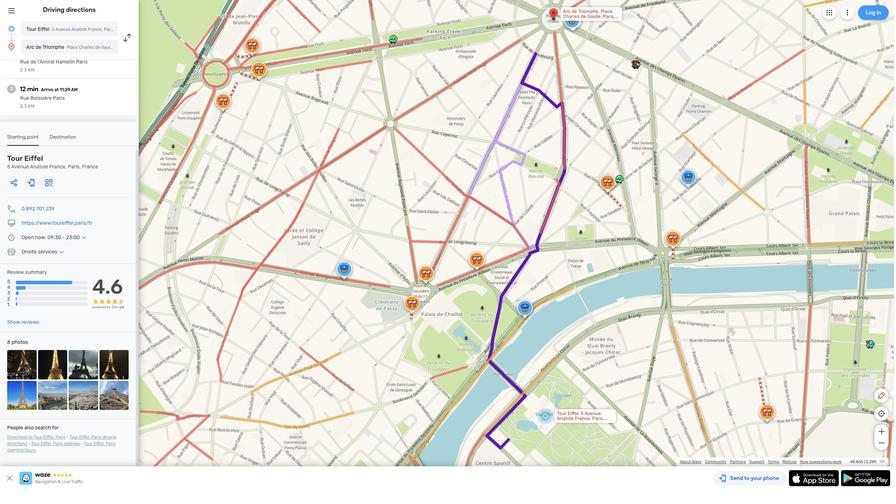Task type: describe. For each thing, give the bounding box(es) containing it.
1
[[7, 302, 9, 308]]

also
[[24, 425, 34, 431]]

photos
[[12, 340, 28, 346]]

about waze link
[[680, 460, 702, 465]]

pencil image
[[877, 392, 886, 400]]

48.865
[[850, 460, 863, 465]]

terms link
[[768, 460, 779, 465]]

tour inside tour eiffel 5 avenue anatole france, paris, france
[[7, 154, 23, 163]]

0 vertical spatial eiffel
[[38, 26, 49, 32]]

12
[[20, 85, 26, 93]]

4
[[7, 285, 10, 291]]

image 1 of tour eiffel, paris image
[[7, 350, 36, 380]]

waze
[[692, 460, 702, 465]]

tour inside tour eiffel, 5 avenue anatole france, paris, france
[[557, 411, 567, 417]]

show reviews
[[7, 320, 39, 326]]

0 892 701 239
[[22, 206, 54, 212]]

eiffel, for hours
[[93, 442, 105, 447]]

tour eiffel, paris opening hours link
[[7, 442, 116, 453]]

arrive
[[41, 87, 53, 92]]

reviews
[[21, 320, 39, 326]]

directions to tour eiffel, paris
[[7, 435, 66, 440]]

place for triomphe
[[67, 45, 78, 50]]

5 4 3 2 1
[[7, 279, 10, 308]]

arc de triomphe, place charles de gaulle, paris, paris, france
[[563, 9, 615, 24]]

0 892 701 239 link
[[22, 206, 54, 212]]

traffic
[[71, 480, 83, 485]]

eiffel, for anatole
[[568, 411, 580, 417]]

address
[[64, 442, 80, 447]]

work
[[833, 460, 842, 465]]

france inside the 'arc de triomphe place charles de gaulle, paris, paris, france'
[[140, 45, 154, 50]]

destination button
[[50, 134, 76, 145]]

de inside the 'arc de triomphe place charles de gaulle, paris, paris, france'
[[95, 45, 100, 50]]

computer image
[[7, 219, 16, 228]]

rue de l'amiral hamelin paris 2.3 km
[[20, 59, 88, 73]]

navigation & live traffic
[[35, 480, 83, 485]]

place for triomphe,
[[601, 9, 613, 14]]

anatole inside tour eiffel, 5 avenue anatole france, paris, france
[[557, 416, 574, 422]]

show
[[7, 320, 20, 326]]

tour eiffel, paris driving directions
[[7, 435, 116, 447]]

5 inside 5 4 3 2 1
[[7, 279, 10, 285]]

now:
[[35, 235, 46, 241]]

link image
[[880, 459, 885, 465]]

directions to tour eiffel, paris link
[[7, 435, 66, 440]]

1 horizontal spatial avenue
[[55, 27, 70, 32]]

current location image
[[7, 24, 16, 33]]

2
[[7, 296, 10, 302]]

image 3 of tour eiffel, paris image
[[69, 350, 98, 380]]

1 vertical spatial tour eiffel 5 avenue anatole france, paris, france
[[7, 154, 98, 170]]

-
[[62, 235, 65, 241]]

store image
[[7, 248, 16, 257]]

image 7 of tour eiffel, paris image
[[69, 381, 98, 411]]

how suggestions work link
[[800, 460, 842, 465]]

at
[[54, 87, 59, 92]]

image 4 of tour eiffel, paris image
[[99, 350, 129, 380]]

rue boissière paris 2.3 km
[[20, 95, 65, 109]]

starting point
[[7, 134, 39, 140]]

starting point button
[[7, 134, 39, 146]]

km inside rue de l'amiral hamelin paris 2.3 km
[[28, 68, 34, 73]]

de for l'amiral
[[31, 59, 36, 65]]

paris for tour eiffel, paris opening hours
[[106, 442, 116, 447]]

tour eiffel, paris address link
[[31, 442, 80, 447]]

support
[[750, 460, 765, 465]]

boissière
[[31, 95, 52, 101]]

rue for rue boissière paris
[[20, 95, 29, 101]]

people
[[7, 425, 23, 431]]

gaulle, for triomphe
[[101, 45, 115, 50]]

open now: 09:30 - 23:00 button
[[22, 235, 88, 241]]

chevron down image for onsite services
[[57, 249, 66, 255]]

image 8 of tour eiffel, paris image
[[99, 381, 129, 411]]

min
[[27, 85, 38, 93]]

summary
[[25, 270, 47, 276]]

starting
[[7, 134, 26, 140]]

8 photos
[[7, 340, 28, 346]]

community
[[705, 460, 727, 465]]

892
[[26, 206, 35, 212]]

onsite
[[22, 249, 37, 255]]

about
[[680, 460, 691, 465]]

point
[[27, 134, 39, 140]]

12 min arrive at 11:29 am
[[20, 85, 78, 93]]

open now: 09:30 - 23:00
[[22, 235, 80, 241]]

avenue inside tour eiffel, 5 avenue anatole france, paris, france
[[585, 411, 601, 417]]

tour eiffel, paris driving directions link
[[7, 435, 116, 447]]

48.865 | 2.289
[[850, 460, 877, 465]]

charles for triomphe,
[[563, 14, 580, 19]]

suggestions
[[809, 460, 832, 465]]



Task type: vqa. For each thing, say whether or not it's contained in the screenshot.
Navigation & Live Traffic
yes



Task type: locate. For each thing, give the bounding box(es) containing it.
0 vertical spatial rue
[[20, 59, 29, 65]]

tour eiffel, paris opening hours
[[7, 442, 116, 453]]

2 vertical spatial france,
[[575, 416, 591, 422]]

0 vertical spatial 3
[[10, 86, 13, 92]]

review summary
[[7, 270, 47, 276]]

https://www.toureiffel.paris/fr link
[[22, 220, 92, 226]]

0 horizontal spatial place
[[67, 45, 78, 50]]

chevron down image right -
[[80, 235, 88, 241]]

5
[[52, 27, 54, 32], [7, 164, 10, 170], [7, 279, 10, 285], [581, 411, 584, 417]]

notices link
[[783, 460, 797, 465]]

image 6 of tour eiffel, paris image
[[38, 381, 67, 411]]

239
[[46, 206, 54, 212]]

https://www.toureiffel.paris/fr
[[22, 220, 92, 226]]

2.289
[[866, 460, 877, 465]]

tour eiffel 5 avenue anatole france, paris, france down destination button in the left of the page
[[7, 154, 98, 170]]

tour inside tour eiffel, paris driving directions
[[69, 435, 78, 440]]

2 vertical spatial avenue
[[585, 411, 601, 417]]

4.6
[[92, 275, 123, 299]]

paris inside tour eiffel, paris driving directions
[[91, 435, 101, 440]]

2 horizontal spatial france,
[[575, 416, 591, 422]]

1 vertical spatial 2.3
[[20, 104, 27, 109]]

am
[[71, 87, 78, 92]]

1 horizontal spatial anatole
[[71, 27, 87, 32]]

clock image
[[7, 234, 16, 242]]

1 vertical spatial gaulle,
[[101, 45, 115, 50]]

eiffel, inside tour eiffel, 5 avenue anatole france, paris, france
[[568, 411, 580, 417]]

rue left "l'amiral"
[[20, 59, 29, 65]]

23:00
[[66, 235, 80, 241]]

de inside rue de l'amiral hamelin paris 2.3 km
[[31, 59, 36, 65]]

rue for rue de l'amiral hamelin paris
[[20, 59, 29, 65]]

0 horizontal spatial charles
[[79, 45, 94, 50]]

1 vertical spatial anatole
[[30, 164, 48, 170]]

09:30
[[47, 235, 61, 241]]

0 horizontal spatial directions
[[7, 442, 27, 447]]

gaulle,
[[587, 14, 602, 19], [101, 45, 115, 50]]

0 vertical spatial chevron down image
[[80, 235, 88, 241]]

location image
[[7, 42, 16, 51]]

0 vertical spatial km
[[28, 68, 34, 73]]

chevron down image inside open now: 09:30 - 23:00 button
[[80, 235, 88, 241]]

de for triomphe
[[35, 44, 41, 50]]

tour inside tour eiffel, paris opening hours
[[84, 442, 92, 447]]

call image
[[7, 205, 16, 214]]

paris inside rue de l'amiral hamelin paris 2.3 km
[[76, 59, 88, 65]]

tour eiffel, 5 avenue anatole france, paris, france
[[557, 411, 604, 427]]

search
[[35, 425, 51, 431]]

1 horizontal spatial place
[[601, 9, 613, 14]]

0 vertical spatial avenue
[[55, 27, 70, 32]]

km inside rue boissière paris 2.3 km
[[28, 104, 34, 109]]

zoom out image
[[877, 439, 886, 448]]

gaulle, inside arc de triomphe, place charles de gaulle, paris, paris, france
[[587, 14, 602, 19]]

paris for rue boissière paris 2.3 km
[[53, 95, 65, 101]]

zoom in image
[[877, 428, 886, 436]]

notices
[[783, 460, 797, 465]]

0 vertical spatial tour eiffel 5 avenue anatole france, paris, france
[[26, 26, 130, 32]]

live
[[62, 480, 70, 485]]

0 horizontal spatial france,
[[49, 164, 67, 170]]

terms
[[768, 460, 779, 465]]

rue inside rue boissière paris 2.3 km
[[20, 95, 29, 101]]

rue down 12
[[20, 95, 29, 101]]

directions down directions
[[7, 442, 27, 447]]

5 inside tour eiffel, 5 avenue anatole france, paris, france
[[581, 411, 584, 417]]

2.3 down 12
[[20, 104, 27, 109]]

1 vertical spatial avenue
[[11, 164, 29, 170]]

image 2 of tour eiffel, paris image
[[38, 350, 67, 380]]

arc right location image on the top of the page
[[26, 44, 34, 50]]

2.3 inside rue boissière paris 2.3 km
[[20, 104, 27, 109]]

arc de triomphe place charles de gaulle, paris, paris, france
[[26, 44, 154, 50]]

partners link
[[730, 460, 746, 465]]

directions inside tour eiffel, paris driving directions
[[7, 442, 27, 447]]

0 vertical spatial 2.3
[[20, 68, 27, 73]]

arc for triomphe
[[26, 44, 34, 50]]

chevron down image down -
[[57, 249, 66, 255]]

km up min
[[28, 68, 34, 73]]

paris inside tour eiffel, paris opening hours
[[106, 442, 116, 447]]

2 km from the top
[[28, 104, 34, 109]]

0 horizontal spatial gaulle,
[[101, 45, 115, 50]]

charles
[[563, 14, 580, 19], [79, 45, 94, 50]]

0 horizontal spatial chevron down image
[[57, 249, 66, 255]]

arc left triomphe,
[[563, 9, 571, 14]]

eiffel inside tour eiffel 5 avenue anatole france, paris, france
[[24, 154, 43, 163]]

opening
[[7, 448, 23, 453]]

support link
[[750, 460, 765, 465]]

1 vertical spatial eiffel
[[24, 154, 43, 163]]

driving directions
[[43, 6, 96, 14]]

km down boissière
[[28, 104, 34, 109]]

eiffel, for directions
[[79, 435, 90, 440]]

place inside the 'arc de triomphe place charles de gaulle, paris, paris, france'
[[67, 45, 78, 50]]

partners
[[730, 460, 746, 465]]

1 km from the top
[[28, 68, 34, 73]]

charles for triomphe
[[79, 45, 94, 50]]

directions
[[7, 435, 28, 440]]

tour
[[26, 26, 36, 32], [7, 154, 23, 163], [557, 411, 567, 417], [34, 435, 42, 440], [69, 435, 78, 440], [31, 442, 40, 447], [84, 442, 92, 447]]

place right triomphe,
[[601, 9, 613, 14]]

services
[[38, 249, 57, 255]]

eiffel, inside tour eiffel, paris opening hours
[[93, 442, 105, 447]]

gaulle, for triomphe,
[[587, 14, 602, 19]]

0 vertical spatial france,
[[88, 27, 103, 32]]

about waze community partners support terms notices how suggestions work
[[680, 460, 842, 465]]

paris,
[[603, 14, 615, 19], [563, 19, 575, 24], [104, 27, 115, 32], [116, 45, 127, 50], [128, 45, 139, 50], [68, 164, 81, 170], [592, 416, 604, 422]]

charles inside arc de triomphe, place charles de gaulle, paris, paris, france
[[563, 14, 580, 19]]

1 horizontal spatial chevron down image
[[80, 235, 88, 241]]

1 vertical spatial charles
[[79, 45, 94, 50]]

0 vertical spatial anatole
[[71, 27, 87, 32]]

community link
[[705, 460, 727, 465]]

1 vertical spatial france,
[[49, 164, 67, 170]]

driving
[[102, 435, 116, 440]]

france
[[576, 19, 591, 24], [116, 27, 130, 32], [140, 45, 154, 50], [82, 164, 98, 170], [557, 421, 572, 427]]

0 vertical spatial charles
[[563, 14, 580, 19]]

arc for triomphe,
[[563, 9, 571, 14]]

paris
[[76, 59, 88, 65], [53, 95, 65, 101], [56, 435, 66, 440], [91, 435, 101, 440], [53, 442, 63, 447], [106, 442, 116, 447]]

0 horizontal spatial avenue
[[11, 164, 29, 170]]

1 horizontal spatial arc
[[563, 9, 571, 14]]

arc
[[563, 9, 571, 14], [26, 44, 34, 50]]

1 vertical spatial chevron down image
[[57, 249, 66, 255]]

france, inside tour eiffel, 5 avenue anatole france, paris, france
[[575, 416, 591, 422]]

3
[[10, 86, 13, 92], [7, 291, 10, 297]]

1 2.3 from the top
[[20, 68, 27, 73]]

people also search for
[[7, 425, 59, 431]]

directions right driving
[[66, 6, 96, 14]]

2.3 inside rue de l'amiral hamelin paris 2.3 km
[[20, 68, 27, 73]]

rue inside rue de l'amiral hamelin paris 2.3 km
[[20, 59, 29, 65]]

triomphe,
[[578, 9, 600, 14]]

chevron down image
[[80, 235, 88, 241], [57, 249, 66, 255]]

|
[[864, 460, 865, 465]]

x image
[[5, 474, 14, 483]]

2.3 up 12
[[20, 68, 27, 73]]

for
[[52, 425, 59, 431]]

0
[[22, 206, 25, 212]]

0 vertical spatial arc
[[563, 9, 571, 14]]

l'amiral
[[38, 59, 54, 65]]

gaulle, inside the 'arc de triomphe place charles de gaulle, paris, paris, france'
[[101, 45, 115, 50]]

de
[[572, 9, 577, 14], [581, 14, 586, 19], [35, 44, 41, 50], [95, 45, 100, 50], [31, 59, 36, 65]]

tour eiffel 5 avenue anatole france, paris, france down the driving directions
[[26, 26, 130, 32]]

1 vertical spatial km
[[28, 104, 34, 109]]

place up hamelin at the left of page
[[67, 45, 78, 50]]

navigation
[[35, 480, 57, 485]]

2 horizontal spatial avenue
[[585, 411, 601, 417]]

paris for tour eiffel, paris driving directions
[[91, 435, 101, 440]]

paris inside rue boissière paris 2.3 km
[[53, 95, 65, 101]]

2 vertical spatial anatole
[[557, 416, 574, 422]]

france,
[[88, 27, 103, 32], [49, 164, 67, 170], [575, 416, 591, 422]]

to
[[29, 435, 33, 440]]

1 horizontal spatial gaulle,
[[587, 14, 602, 19]]

0 horizontal spatial anatole
[[30, 164, 48, 170]]

&
[[58, 480, 61, 485]]

1 vertical spatial rue
[[20, 95, 29, 101]]

paris for tour eiffel, paris address
[[53, 442, 63, 447]]

hours
[[25, 448, 36, 453]]

eiffel,
[[568, 411, 580, 417], [43, 435, 55, 440], [79, 435, 90, 440], [41, 442, 52, 447], [93, 442, 105, 447]]

anatole
[[71, 27, 87, 32], [30, 164, 48, 170], [557, 416, 574, 422]]

review
[[7, 270, 24, 276]]

chevron down image for open now: 09:30 - 23:00
[[80, 235, 88, 241]]

place
[[601, 9, 613, 14], [67, 45, 78, 50]]

chevron down image inside onsite services button
[[57, 249, 66, 255]]

1 horizontal spatial france,
[[88, 27, 103, 32]]

charles inside the 'arc de triomphe place charles de gaulle, paris, paris, france'
[[79, 45, 94, 50]]

hamelin
[[56, 59, 75, 65]]

1 vertical spatial directions
[[7, 442, 27, 447]]

2 horizontal spatial anatole
[[557, 416, 574, 422]]

driving
[[43, 6, 65, 14]]

1 horizontal spatial directions
[[66, 6, 96, 14]]

0 vertical spatial directions
[[66, 6, 96, 14]]

rue
[[20, 59, 29, 65], [20, 95, 29, 101]]

onsite services button
[[22, 249, 66, 255]]

11:29
[[60, 87, 70, 92]]

eiffel up the triomphe at the left top of page
[[38, 26, 49, 32]]

triomphe
[[42, 44, 64, 50]]

701
[[36, 206, 44, 212]]

arc inside arc de triomphe, place charles de gaulle, paris, paris, france
[[563, 9, 571, 14]]

1 vertical spatial 3
[[7, 291, 10, 297]]

1 vertical spatial arc
[[26, 44, 34, 50]]

tour eiffel, paris address
[[31, 442, 80, 447]]

2 rue from the top
[[20, 95, 29, 101]]

0 vertical spatial place
[[601, 9, 613, 14]]

0 vertical spatial gaulle,
[[587, 14, 602, 19]]

1 horizontal spatial charles
[[563, 14, 580, 19]]

france inside tour eiffel, 5 avenue anatole france, paris, france
[[557, 421, 572, 427]]

1 rue from the top
[[20, 59, 29, 65]]

3 up 1
[[7, 291, 10, 297]]

eiffel, inside tour eiffel, paris driving directions
[[79, 435, 90, 440]]

place inside arc de triomphe, place charles de gaulle, paris, paris, france
[[601, 9, 613, 14]]

0 horizontal spatial arc
[[26, 44, 34, 50]]

paris, inside tour eiffel, 5 avenue anatole france, paris, france
[[592, 416, 604, 422]]

open
[[22, 235, 34, 241]]

de for triomphe,
[[572, 9, 577, 14]]

image 5 of tour eiffel, paris image
[[7, 381, 36, 411]]

destination
[[50, 134, 76, 140]]

3 left 12
[[10, 86, 13, 92]]

eiffel down starting point button on the left top of the page
[[24, 154, 43, 163]]

1 vertical spatial place
[[67, 45, 78, 50]]

onsite services
[[22, 249, 57, 255]]

2 2.3 from the top
[[20, 104, 27, 109]]

3 inside 5 4 3 2 1
[[7, 291, 10, 297]]

france inside arc de triomphe, place charles de gaulle, paris, paris, france
[[576, 19, 591, 24]]

8
[[7, 340, 10, 346]]



